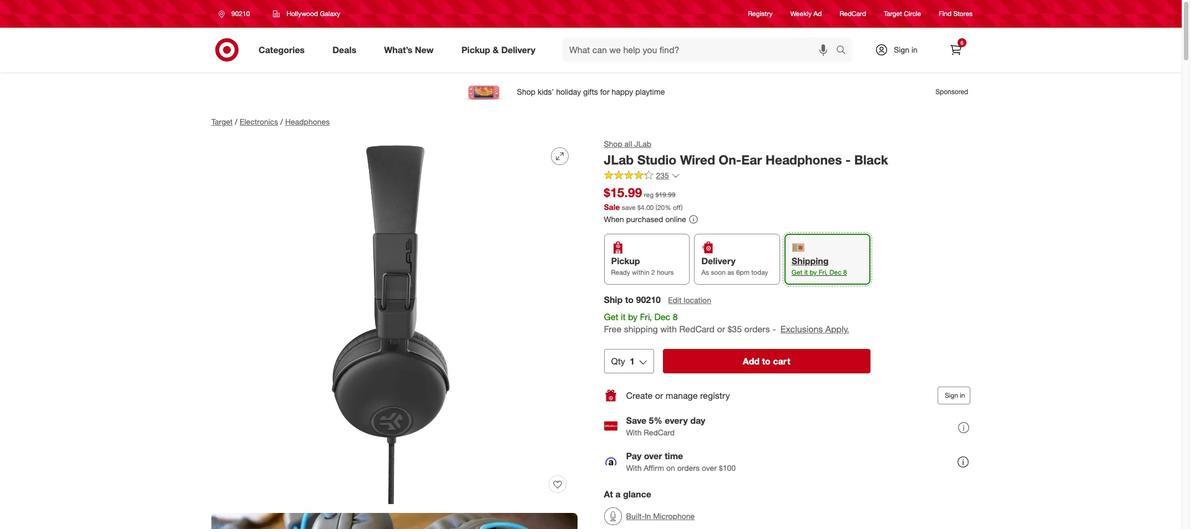 Task type: vqa. For each thing, say whether or not it's contained in the screenshot.
55A6H
no



Task type: describe. For each thing, give the bounding box(es) containing it.
add to cart button
[[663, 350, 871, 374]]

target for target / electronics / headphones
[[211, 117, 233, 127]]

hollywood
[[287, 9, 318, 18]]

hours
[[657, 269, 674, 277]]

weekly ad
[[790, 10, 822, 18]]

categories
[[259, 44, 305, 55]]

pickup & delivery
[[461, 44, 536, 55]]

0 vertical spatial over
[[644, 451, 663, 462]]

soon
[[711, 269, 726, 277]]

save
[[626, 415, 647, 427]]

online
[[666, 214, 687, 224]]

new
[[415, 44, 434, 55]]

find
[[939, 10, 952, 18]]

0 vertical spatial delivery
[[501, 44, 536, 55]]

$
[[638, 203, 641, 212]]

at a glance
[[604, 490, 652, 501]]

circle
[[904, 10, 921, 18]]

when
[[604, 214, 624, 224]]

2 horizontal spatial redcard
[[840, 10, 866, 18]]

deals
[[333, 44, 356, 55]]

free
[[604, 324, 622, 335]]

create
[[626, 391, 653, 402]]

built-
[[626, 512, 645, 522]]

1 vertical spatial over
[[702, 464, 717, 473]]

apply.
[[826, 324, 850, 335]]

add to cart
[[743, 356, 791, 367]]

90210 inside dropdown button
[[231, 9, 250, 18]]

on
[[667, 464, 675, 473]]

save 5% every day with redcard
[[626, 415, 706, 438]]

search button
[[831, 38, 858, 64]]

pickup for ready
[[611, 256, 640, 267]]

6 link
[[944, 38, 968, 62]]

$19.99
[[656, 191, 676, 199]]

off
[[673, 203, 681, 212]]

categories link
[[249, 38, 319, 62]]

to for cart
[[762, 356, 771, 367]]

5%
[[649, 415, 663, 427]]

pickup & delivery link
[[452, 38, 549, 62]]

pickup for &
[[461, 44, 490, 55]]

6pm
[[737, 269, 750, 277]]

0 horizontal spatial sign in
[[894, 45, 918, 54]]

sign inside button
[[945, 392, 958, 400]]

studio
[[638, 152, 677, 168]]

fri, inside shipping get it by fri, dec 8
[[819, 269, 828, 277]]

shipping
[[792, 256, 829, 267]]

ear
[[742, 152, 762, 168]]

orders inside 'pay over time with affirm on orders over $100'
[[678, 464, 700, 473]]

search
[[831, 45, 858, 56]]

all
[[625, 139, 632, 149]]

sale
[[604, 202, 620, 212]]

235
[[656, 171, 669, 180]]

jlab studio wired on-ear headphones - black, 1 of 6 image
[[211, 139, 578, 505]]

within
[[632, 269, 650, 277]]

at
[[604, 490, 613, 501]]

what's new link
[[375, 38, 448, 62]]

weekly ad link
[[790, 9, 822, 19]]

qty
[[611, 356, 626, 367]]

it inside shipping get it by fri, dec 8
[[805, 269, 808, 277]]

$15.99 reg $19.99 sale save $ 4.00 ( 20 % off )
[[604, 185, 683, 212]]

orders inside get it by fri, dec 8 free shipping with redcard or $35 orders - exclusions apply.
[[745, 324, 770, 335]]

exclusions apply. link
[[781, 324, 850, 335]]

What can we help you find? suggestions appear below search field
[[563, 38, 839, 62]]

find stores link
[[939, 9, 973, 19]]

it inside get it by fri, dec 8 free shipping with redcard or $35 orders - exclusions apply.
[[621, 312, 626, 323]]

day
[[691, 415, 706, 427]]

90210 button
[[211, 4, 262, 24]]

electronics
[[240, 117, 278, 127]]

by inside get it by fri, dec 8 free shipping with redcard or $35 orders - exclusions apply.
[[628, 312, 638, 323]]

delivery as soon as 6pm today
[[702, 256, 769, 277]]

today
[[752, 269, 769, 277]]

registry
[[748, 10, 773, 18]]

galaxy
[[320, 9, 340, 18]]

hollywood galaxy
[[287, 9, 340, 18]]

with inside 'pay over time with affirm on orders over $100'
[[626, 464, 642, 473]]

deals link
[[323, 38, 370, 62]]

ad
[[814, 10, 822, 18]]

black
[[855, 152, 889, 168]]

reg
[[644, 191, 654, 199]]

hollywood galaxy button
[[266, 4, 348, 24]]

get it by fri, dec 8 free shipping with redcard or $35 orders - exclusions apply.
[[604, 312, 850, 335]]

0 horizontal spatial in
[[912, 45, 918, 54]]

purchased
[[627, 214, 664, 224]]

save
[[622, 203, 636, 212]]

&
[[493, 44, 499, 55]]

exclusions
[[781, 324, 823, 335]]

or inside get it by fri, dec 8 free shipping with redcard or $35 orders - exclusions apply.
[[717, 324, 726, 335]]



Task type: locate. For each thing, give the bounding box(es) containing it.
target / electronics / headphones
[[211, 117, 330, 127]]

every
[[665, 415, 688, 427]]

by up shipping
[[628, 312, 638, 323]]

0 vertical spatial dec
[[830, 269, 842, 277]]

0 horizontal spatial 90210
[[231, 9, 250, 18]]

affirm
[[644, 464, 665, 473]]

2 / from the left
[[280, 117, 283, 127]]

0 horizontal spatial to
[[625, 294, 634, 305]]

fri, inside get it by fri, dec 8 free shipping with redcard or $35 orders - exclusions apply.
[[640, 312, 652, 323]]

headphones right ear
[[766, 152, 842, 168]]

0 vertical spatial to
[[625, 294, 634, 305]]

headphones inside shop all jlab jlab studio wired on-ear headphones - black
[[766, 152, 842, 168]]

stores
[[954, 10, 973, 18]]

headphones right electronics link
[[285, 117, 330, 127]]

get inside get it by fri, dec 8 free shipping with redcard or $35 orders - exclusions apply.
[[604, 312, 619, 323]]

0 horizontal spatial 8
[[673, 312, 678, 323]]

1 vertical spatial sign in
[[945, 392, 966, 400]]

as
[[728, 269, 735, 277]]

1 horizontal spatial get
[[792, 269, 803, 277]]

20
[[658, 203, 665, 212]]

headphones link
[[285, 117, 330, 127]]

0 horizontal spatial by
[[628, 312, 638, 323]]

0 horizontal spatial jlab
[[604, 152, 634, 168]]

what's
[[384, 44, 413, 55]]

0 vertical spatial 90210
[[231, 9, 250, 18]]

0 horizontal spatial orders
[[678, 464, 700, 473]]

0 vertical spatial or
[[717, 324, 726, 335]]

2 with from the top
[[626, 464, 642, 473]]

(
[[656, 203, 658, 212]]

0 horizontal spatial fri,
[[640, 312, 652, 323]]

)
[[681, 203, 683, 212]]

or right create
[[656, 391, 664, 402]]

1 horizontal spatial jlab
[[635, 139, 652, 149]]

0 vertical spatial get
[[792, 269, 803, 277]]

orders right $35
[[745, 324, 770, 335]]

what's new
[[384, 44, 434, 55]]

electronics link
[[240, 117, 278, 127]]

6
[[961, 39, 964, 46]]

- inside get it by fri, dec 8 free shipping with redcard or $35 orders - exclusions apply.
[[773, 324, 776, 335]]

1 vertical spatial 8
[[673, 312, 678, 323]]

built-in microphone
[[626, 512, 695, 522]]

target circle link
[[884, 9, 921, 19]]

jlab down "shop"
[[604, 152, 634, 168]]

1 vertical spatial delivery
[[702, 256, 736, 267]]

1 horizontal spatial redcard
[[680, 324, 715, 335]]

fri, down shipping
[[819, 269, 828, 277]]

1 vertical spatial get
[[604, 312, 619, 323]]

over left $100
[[702, 464, 717, 473]]

sign
[[894, 45, 910, 54], [945, 392, 958, 400]]

ship to 90210
[[604, 294, 661, 305]]

235 link
[[604, 170, 681, 183]]

registry link
[[748, 9, 773, 19]]

0 vertical spatial redcard
[[840, 10, 866, 18]]

with
[[661, 324, 677, 335]]

1 horizontal spatial target
[[884, 10, 902, 18]]

0 vertical spatial by
[[810, 269, 817, 277]]

dec inside shipping get it by fri, dec 8
[[830, 269, 842, 277]]

delivery up soon
[[702, 256, 736, 267]]

1 horizontal spatial dec
[[830, 269, 842, 277]]

-
[[846, 152, 851, 168], [773, 324, 776, 335]]

a
[[616, 490, 621, 501]]

weekly
[[790, 10, 812, 18]]

0 vertical spatial 8
[[844, 269, 847, 277]]

pay over time with affirm on orders over $100
[[626, 451, 736, 473]]

with down the save
[[626, 428, 642, 438]]

edit location
[[668, 296, 712, 305]]

1 with from the top
[[626, 428, 642, 438]]

ship
[[604, 294, 623, 305]]

1 horizontal spatial orders
[[745, 324, 770, 335]]

0 horizontal spatial or
[[656, 391, 664, 402]]

4.00
[[641, 203, 654, 212]]

find stores
[[939, 10, 973, 18]]

glance
[[623, 490, 652, 501]]

8 inside get it by fri, dec 8 free shipping with redcard or $35 orders - exclusions apply.
[[673, 312, 678, 323]]

0 vertical spatial in
[[912, 45, 918, 54]]

0 vertical spatial fri,
[[819, 269, 828, 277]]

- left black
[[846, 152, 851, 168]]

microphone
[[654, 512, 695, 522]]

1 horizontal spatial it
[[805, 269, 808, 277]]

when purchased online
[[604, 214, 687, 224]]

1 vertical spatial headphones
[[766, 152, 842, 168]]

1 vertical spatial in
[[960, 392, 966, 400]]

shipping get it by fri, dec 8
[[792, 256, 847, 277]]

sign in inside button
[[945, 392, 966, 400]]

1 vertical spatial sign
[[945, 392, 958, 400]]

orders right on
[[678, 464, 700, 473]]

2 vertical spatial redcard
[[644, 428, 675, 438]]

/ right electronics link
[[280, 117, 283, 127]]

0 horizontal spatial pickup
[[461, 44, 490, 55]]

0 vertical spatial -
[[846, 152, 851, 168]]

dec inside get it by fri, dec 8 free shipping with redcard or $35 orders - exclusions apply.
[[655, 312, 671, 323]]

redcard right ad
[[840, 10, 866, 18]]

1 vertical spatial -
[[773, 324, 776, 335]]

1 horizontal spatial -
[[846, 152, 851, 168]]

add
[[743, 356, 760, 367]]

it up "free"
[[621, 312, 626, 323]]

1 horizontal spatial sign in
[[945, 392, 966, 400]]

/
[[235, 117, 237, 127], [280, 117, 283, 127]]

cart
[[773, 356, 791, 367]]

1 horizontal spatial in
[[960, 392, 966, 400]]

/ right target link
[[235, 117, 237, 127]]

0 horizontal spatial /
[[235, 117, 237, 127]]

0 horizontal spatial get
[[604, 312, 619, 323]]

manage
[[666, 391, 698, 402]]

$35
[[728, 324, 742, 335]]

90210
[[231, 9, 250, 18], [636, 294, 661, 305]]

1 vertical spatial or
[[656, 391, 664, 402]]

0 vertical spatial pickup
[[461, 44, 490, 55]]

by down shipping
[[810, 269, 817, 277]]

target for target circle
[[884, 10, 902, 18]]

sign in link
[[866, 38, 935, 62]]

edit
[[668, 296, 682, 305]]

get up "free"
[[604, 312, 619, 323]]

1 vertical spatial it
[[621, 312, 626, 323]]

with down pay
[[626, 464, 642, 473]]

0 horizontal spatial dec
[[655, 312, 671, 323]]

jlab right "all"
[[635, 139, 652, 149]]

in inside button
[[960, 392, 966, 400]]

get inside shipping get it by fri, dec 8
[[792, 269, 803, 277]]

redcard right with
[[680, 324, 715, 335]]

8
[[844, 269, 847, 277], [673, 312, 678, 323]]

1 vertical spatial jlab
[[604, 152, 634, 168]]

fri, up shipping
[[640, 312, 652, 323]]

pay
[[626, 451, 642, 462]]

1 horizontal spatial headphones
[[766, 152, 842, 168]]

1 horizontal spatial 8
[[844, 269, 847, 277]]

pickup inside the pickup ready within 2 hours
[[611, 256, 640, 267]]

0 vertical spatial jlab
[[635, 139, 652, 149]]

orders
[[745, 324, 770, 335], [678, 464, 700, 473]]

0 vertical spatial with
[[626, 428, 642, 438]]

1 vertical spatial by
[[628, 312, 638, 323]]

it down shipping
[[805, 269, 808, 277]]

to for 90210
[[625, 294, 634, 305]]

on-
[[719, 152, 742, 168]]

0 horizontal spatial -
[[773, 324, 776, 335]]

0 vertical spatial headphones
[[285, 117, 330, 127]]

shipping
[[624, 324, 658, 335]]

- left exclusions
[[773, 324, 776, 335]]

1 horizontal spatial or
[[717, 324, 726, 335]]

to inside button
[[762, 356, 771, 367]]

1 vertical spatial fri,
[[640, 312, 652, 323]]

1 vertical spatial target
[[211, 117, 233, 127]]

%
[[665, 203, 671, 212]]

1 horizontal spatial pickup
[[611, 256, 640, 267]]

redcard down the 5%
[[644, 428, 675, 438]]

target left electronics
[[211, 117, 233, 127]]

edit location button
[[668, 294, 712, 307]]

image gallery element
[[211, 139, 578, 530]]

1 horizontal spatial sign
[[945, 392, 958, 400]]

0 horizontal spatial delivery
[[501, 44, 536, 55]]

1 vertical spatial 90210
[[636, 294, 661, 305]]

1 / from the left
[[235, 117, 237, 127]]

sign in button
[[938, 387, 971, 405]]

0 horizontal spatial over
[[644, 451, 663, 462]]

1 vertical spatial with
[[626, 464, 642, 473]]

1 horizontal spatial delivery
[[702, 256, 736, 267]]

0 vertical spatial sign in
[[894, 45, 918, 54]]

target left circle
[[884, 10, 902, 18]]

with inside save 5% every day with redcard
[[626, 428, 642, 438]]

advertisement region
[[203, 79, 979, 105]]

delivery inside delivery as soon as 6pm today
[[702, 256, 736, 267]]

1 vertical spatial orders
[[678, 464, 700, 473]]

target circle
[[884, 10, 921, 18]]

0 horizontal spatial headphones
[[285, 117, 330, 127]]

8 inside shipping get it by fri, dec 8
[[844, 269, 847, 277]]

over up affirm
[[644, 451, 663, 462]]

1 horizontal spatial over
[[702, 464, 717, 473]]

fri,
[[819, 269, 828, 277], [640, 312, 652, 323]]

with
[[626, 428, 642, 438], [626, 464, 642, 473]]

1 vertical spatial to
[[762, 356, 771, 367]]

0 horizontal spatial it
[[621, 312, 626, 323]]

1 horizontal spatial to
[[762, 356, 771, 367]]

location
[[684, 296, 712, 305]]

0 horizontal spatial target
[[211, 117, 233, 127]]

1 vertical spatial pickup
[[611, 256, 640, 267]]

1 horizontal spatial by
[[810, 269, 817, 277]]

to
[[625, 294, 634, 305], [762, 356, 771, 367]]

$100
[[719, 464, 736, 473]]

pickup up the 'ready'
[[611, 256, 640, 267]]

create or manage registry
[[626, 391, 730, 402]]

to right add
[[762, 356, 771, 367]]

registry
[[701, 391, 730, 402]]

pickup left &
[[461, 44, 490, 55]]

redcard
[[840, 10, 866, 18], [680, 324, 715, 335], [644, 428, 675, 438]]

0 vertical spatial orders
[[745, 324, 770, 335]]

qty 1
[[611, 356, 635, 367]]

or left $35
[[717, 324, 726, 335]]

headphones
[[285, 117, 330, 127], [766, 152, 842, 168]]

redcard link
[[840, 9, 866, 19]]

time
[[665, 451, 684, 462]]

built-in microphone button
[[604, 505, 695, 529]]

2
[[652, 269, 655, 277]]

0 horizontal spatial sign
[[894, 45, 910, 54]]

$15.99
[[604, 185, 642, 200]]

redcard inside save 5% every day with redcard
[[644, 428, 675, 438]]

- inside shop all jlab jlab studio wired on-ear headphones - black
[[846, 152, 851, 168]]

1 horizontal spatial /
[[280, 117, 283, 127]]

1 vertical spatial redcard
[[680, 324, 715, 335]]

get down shipping
[[792, 269, 803, 277]]

ready
[[611, 269, 630, 277]]

1 vertical spatial dec
[[655, 312, 671, 323]]

1 horizontal spatial 90210
[[636, 294, 661, 305]]

0 vertical spatial target
[[884, 10, 902, 18]]

in
[[912, 45, 918, 54], [960, 392, 966, 400]]

redcard inside get it by fri, dec 8 free shipping with redcard or $35 orders - exclusions apply.
[[680, 324, 715, 335]]

to right ship
[[625, 294, 634, 305]]

wired
[[680, 152, 716, 168]]

in
[[645, 512, 651, 522]]

by inside shipping get it by fri, dec 8
[[810, 269, 817, 277]]

delivery right &
[[501, 44, 536, 55]]

0 vertical spatial it
[[805, 269, 808, 277]]

0 horizontal spatial redcard
[[644, 428, 675, 438]]

shop all jlab jlab studio wired on-ear headphones - black
[[604, 139, 889, 168]]

1 horizontal spatial fri,
[[819, 269, 828, 277]]

0 vertical spatial sign
[[894, 45, 910, 54]]



